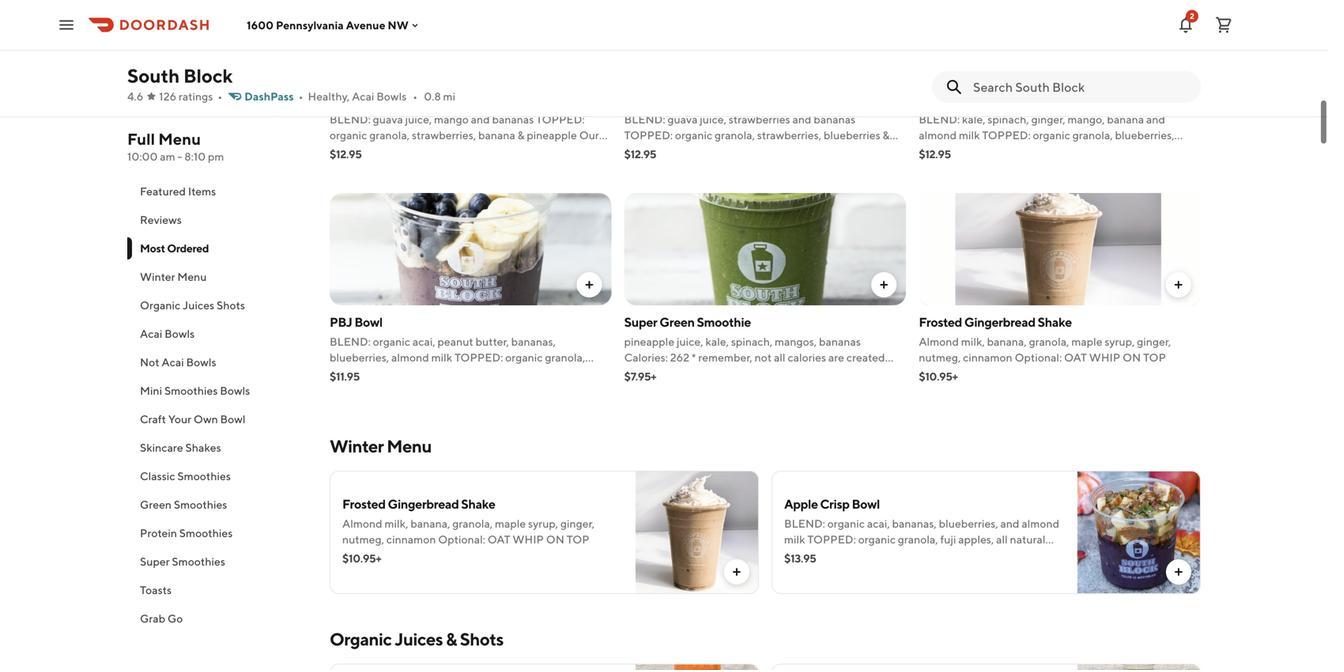 Task type: locate. For each thing, give the bounding box(es) containing it.
is inside 'sunshine bowl blend: guava juice, mango and bananas topped: organic granola, strawberries, banana & pineapple our granola is certified organic, vegan and gluten-free'
[[370, 144, 377, 157]]

guava inside 'sunshine bowl blend: guava juice, mango and bananas topped: organic granola, strawberries, banana & pineapple our granola is certified organic, vegan and gluten-free'
[[373, 113, 403, 126]]

1 vertical spatial menu
[[177, 270, 207, 283]]

0 horizontal spatial to
[[751, 367, 761, 380]]

0 vertical spatial milk,
[[962, 335, 985, 348]]

bowls down not acai bowls button
[[220, 384, 250, 397]]

green for bowl
[[919, 92, 955, 107]]

super for green
[[625, 314, 658, 329]]

$12.95 for green bowl
[[919, 148, 952, 161]]

•
[[218, 90, 222, 103], [299, 90, 303, 103], [413, 90, 418, 103]]

1 horizontal spatial spinach,
[[988, 113, 1030, 126]]

smoothies inside mini smoothies bowls button
[[164, 384, 218, 397]]

1 • from the left
[[218, 90, 222, 103]]

protein smoothies button
[[127, 519, 311, 547]]

• left "healthy,"
[[299, 90, 303, 103]]

bowls for mini
[[220, 384, 250, 397]]

bananas inside 'sunshine bowl blend: guava juice, mango and bananas topped: organic granola, strawberries, banana & pineapple our granola is certified organic, vegan and gluten-free'
[[492, 113, 534, 126]]

super up toasts
[[140, 555, 170, 568]]

0 horizontal spatial calories:
[[436, 367, 479, 380]]

dashpass •
[[245, 90, 303, 103]]

vegan inside 'sunshine bowl blend: guava juice, mango and bananas topped: organic granola, strawberries, banana & pineapple our granola is certified organic, vegan and gluten-free'
[[466, 144, 497, 157]]

organic inside 'sunshine bowl blend: guava juice, mango and bananas topped: organic granola, strawberries, banana & pineapple our granola is certified organic, vegan and gluten-free'
[[330, 129, 367, 142]]

smoothies down shakes
[[177, 469, 231, 483]]

1 vertical spatial pineapple
[[625, 335, 675, 348]]

to left eat
[[751, 367, 761, 380]]

1 horizontal spatial cinnamon
[[964, 351, 1013, 364]]

bowl inside green bowl blend: kale, spinach, ginger, mango, banana and almond milk topped: organic granola, blueberries, bananas, and strawberries our granola is certified organic, vegan and gluten-free
[[957, 92, 985, 107]]

ginger, inside green bowl blend: kale, spinach, ginger, mango, banana and almond milk topped: organic granola, blueberries, bananas, and strawberries our granola is certified organic, vegan and gluten-free
[[1032, 113, 1066, 126]]

bananas inside super green smoothie pineapple juice, kale, spinach, mangos, bananas calories: 262  * remember, not all calories are created equal. we encourage you to eat real food and to count colors, not calories!
[[820, 335, 861, 348]]

1 horizontal spatial banana
[[1108, 113, 1145, 126]]

1 vertical spatial strawberries
[[987, 144, 1049, 157]]

certified inside blend: guava juice, strawberries and bananas topped: organic granola, strawberries, blueberries & bananas our granola is certified organic, vegan and gluten-free
[[740, 144, 783, 157]]

1 $12.95 from the left
[[330, 148, 362, 161]]

almond
[[919, 129, 957, 142], [392, 351, 429, 364]]

0 horizontal spatial frosted gingerbread shake image
[[636, 471, 759, 594]]

4.6
[[127, 90, 143, 103]]

certified inside 'sunshine bowl blend: guava juice, mango and bananas topped: organic granola, strawberries, banana & pineapple our granola is certified organic, vegan and gluten-free'
[[380, 144, 422, 157]]

almond for green bowl
[[919, 129, 957, 142]]

smoothies inside the protein smoothies button
[[179, 526, 233, 539]]

0 vertical spatial kale,
[[963, 113, 986, 126]]

grab go button
[[127, 604, 311, 633]]

0 vertical spatial frosted gingerbread shake almond milk, banana, granola, maple syrup, ginger, nutmeg, cinnamon  optional: oat whip on top $10.95+
[[919, 314, 1172, 383]]

strawberries, down mango
[[412, 129, 476, 142]]

strawberries, left blueberries
[[758, 129, 822, 142]]

1 horizontal spatial juices
[[395, 629, 443, 649]]

our inside green bowl blend: kale, spinach, ginger, mango, banana and almond milk topped: organic granola, blueberries, bananas, and strawberries our granola is certified organic, vegan and gluten-free
[[1051, 144, 1071, 157]]

cinnamon
[[964, 351, 1013, 364], [387, 533, 436, 546]]

whip
[[1090, 351, 1121, 364], [513, 533, 544, 546]]

winter down most
[[140, 270, 175, 283]]

juices
[[183, 299, 214, 312], [395, 629, 443, 649]]

strawberries,
[[412, 129, 476, 142], [758, 129, 822, 142]]

certified inside pbj bowl blend: organic acai, peanut butter, bananas, blueberries, almond milk  topped: organic granola, blueberries, bananas calories: 633 our granola is certified organic, vegan and gluten-free
[[330, 382, 372, 396]]

calories: up equal.
[[625, 351, 668, 364]]

smoothies up craft your own bowl
[[164, 384, 218, 397]]

pineapple
[[527, 129, 577, 142], [625, 335, 675, 348]]

0 vertical spatial $10.95+
[[919, 370, 958, 383]]

frosted gingerbread shake image
[[919, 193, 1202, 305], [636, 471, 759, 594]]

0 horizontal spatial not
[[660, 382, 677, 396]]

granola, inside blend: guava juice, strawberries and bananas topped: organic granola, strawberries, blueberries & bananas our granola is certified organic, vegan and gluten-free
[[715, 129, 755, 142]]

0 horizontal spatial banana
[[479, 129, 516, 142]]

1 horizontal spatial green
[[660, 314, 695, 329]]

bowls for healthy,
[[377, 90, 407, 103]]

0 vertical spatial super
[[625, 314, 658, 329]]

1600 pennsylvania avenue nw
[[247, 18, 409, 31]]

1 vertical spatial kale,
[[706, 335, 729, 348]]

0 vertical spatial shake
[[1038, 314, 1073, 329]]

1 vertical spatial calories:
[[436, 367, 479, 380]]

10:00
[[127, 150, 158, 163]]

1 vertical spatial acai
[[140, 327, 162, 340]]

1 vertical spatial nutmeg,
[[343, 533, 384, 546]]

super inside super green smoothie pineapple juice, kale, spinach, mangos, bananas calories: 262  * remember, not all calories are created equal. we encourage you to eat real food and to count colors, not calories!
[[625, 314, 658, 329]]

blueberries, inside green bowl blend: kale, spinach, ginger, mango, banana and almond milk topped: organic granola, blueberries, bananas, and strawberries our granola is certified organic, vegan and gluten-free
[[1116, 129, 1175, 142]]

& inside 'sunshine bowl blend: guava juice, mango and bananas topped: organic granola, strawberries, banana & pineapple our granola is certified organic, vegan and gluten-free'
[[518, 129, 525, 142]]

1 horizontal spatial winter
[[330, 436, 384, 456]]

1 vertical spatial ginger,
[[1138, 335, 1172, 348]]

mango,
[[1068, 113, 1106, 126]]

super smoothies
[[140, 555, 225, 568]]

acai
[[352, 90, 374, 103], [140, 327, 162, 340], [162, 356, 184, 369]]

$10.95+
[[919, 370, 958, 383], [343, 552, 382, 565]]

2 vertical spatial ginger,
[[561, 517, 595, 530]]

1 horizontal spatial on
[[1123, 351, 1142, 364]]

free inside pbj bowl blend: organic acai, peanut butter, bananas, blueberries, almond milk  topped: organic granola, blueberries, bananas calories: 633 our granola is certified organic, vegan and gluten-free
[[508, 382, 528, 396]]

2 strawberries, from the left
[[758, 129, 822, 142]]

almond inside green bowl blend: kale, spinach, ginger, mango, banana and almond milk topped: organic granola, blueberries, bananas, and strawberries our granola is certified organic, vegan and gluten-free
[[919, 129, 957, 142]]

milk inside green bowl blend: kale, spinach, ginger, mango, banana and almond milk topped: organic granola, blueberries, bananas, and strawberries our granola is certified organic, vegan and gluten-free
[[959, 129, 981, 142]]

0 horizontal spatial green
[[140, 498, 172, 511]]

classic
[[140, 469, 175, 483]]

free inside blend: guava juice, strawberries and bananas topped: organic granola, strawberries, blueberries & bananas our granola is certified organic, vegan and gluten-free
[[662, 160, 682, 173]]

1 vertical spatial almond
[[343, 517, 383, 530]]

-
[[178, 150, 182, 163]]

0 horizontal spatial bananas,
[[512, 335, 556, 348]]

bowls left the 0.8
[[377, 90, 407, 103]]

add item to cart image
[[878, 278, 891, 291], [1173, 278, 1186, 291], [731, 566, 744, 578], [1173, 566, 1186, 578]]

strawberry bowl image
[[625, 0, 907, 83]]

green inside green bowl blend: kale, spinach, ginger, mango, banana and almond milk topped: organic granola, blueberries, bananas, and strawberries our granola is certified organic, vegan and gluten-free
[[919, 92, 955, 107]]

granola inside pbj bowl blend: organic acai, peanut butter, bananas, blueberries, almond milk  topped: organic granola, blueberries, bananas calories: 633 our granola is certified organic, vegan and gluten-free
[[525, 367, 563, 380]]

spinach,
[[988, 113, 1030, 126], [732, 335, 773, 348]]

topped: inside green bowl blend: kale, spinach, ginger, mango, banana and almond milk topped: organic granola, blueberries, bananas, and strawberries our granola is certified organic, vegan and gluten-free
[[983, 129, 1031, 142]]

milk for pbj bowl
[[432, 351, 453, 364]]

1 vertical spatial on
[[546, 533, 565, 546]]

1 horizontal spatial gingerbread
[[965, 314, 1036, 329]]

blend: for sunshine bowl
[[330, 113, 371, 126]]

to
[[751, 367, 761, 380], [850, 367, 860, 380]]

spinach, up remember,
[[732, 335, 773, 348]]

top
[[1144, 351, 1167, 364], [567, 533, 590, 546]]

green smoothies button
[[127, 490, 311, 519]]

0 vertical spatial almond
[[919, 335, 960, 348]]

1 horizontal spatial $10.95+
[[919, 370, 958, 383]]

bowls up mini smoothies bowls
[[186, 356, 216, 369]]

0 horizontal spatial organic
[[140, 299, 181, 312]]

organic for organic juices & shots
[[330, 629, 392, 649]]

milk
[[959, 129, 981, 142], [432, 351, 453, 364]]

calories: down peanut
[[436, 367, 479, 380]]

granola, inside 'sunshine bowl blend: guava juice, mango and bananas topped: organic granola, strawberries, banana & pineapple our granola is certified organic, vegan and gluten-free'
[[370, 129, 410, 142]]

south
[[127, 64, 180, 87]]

oat
[[1065, 351, 1088, 364], [488, 533, 511, 546]]

acai bowls
[[140, 327, 195, 340]]

juice, inside super green smoothie pineapple juice, kale, spinach, mangos, bananas calories: 262  * remember, not all calories are created equal. we encourage you to eat real food and to count colors, not calories!
[[677, 335, 704, 348]]

craft your own bowl
[[140, 413, 246, 426]]

1 vertical spatial almond
[[392, 351, 429, 364]]

milk,
[[962, 335, 985, 348], [385, 517, 409, 530]]

guava
[[373, 113, 403, 126], [668, 113, 698, 126]]

juice, for bowl
[[405, 113, 432, 126]]

0 horizontal spatial almond
[[392, 351, 429, 364]]

2 guava from the left
[[668, 113, 698, 126]]

bowl inside button
[[220, 413, 246, 426]]

topped: inside pbj bowl blend: organic acai, peanut butter, bananas, blueberries, almond milk  topped: organic granola, blueberries, bananas calories: 633 our granola is certified organic, vegan and gluten-free
[[455, 351, 503, 364]]

organic inside button
[[140, 299, 181, 312]]

blueberries,
[[1116, 129, 1175, 142], [330, 351, 389, 364], [330, 367, 389, 380]]

calories!
[[679, 382, 721, 396]]

bowl
[[384, 92, 412, 107], [957, 92, 985, 107], [355, 314, 383, 329], [220, 413, 246, 426], [852, 496, 880, 511]]

healthy, acai bowls • 0.8 mi
[[308, 90, 456, 103]]

peanut
[[438, 335, 474, 348]]

0 horizontal spatial whip
[[513, 533, 544, 546]]

winter down $11.95 in the left bottom of the page
[[330, 436, 384, 456]]

0 vertical spatial frosted
[[919, 314, 963, 329]]

0 horizontal spatial guava
[[373, 113, 403, 126]]

protein smoothies
[[140, 526, 233, 539]]

1 horizontal spatial nutmeg,
[[919, 351, 961, 364]]

smoothies down 'green smoothies' button in the left of the page
[[179, 526, 233, 539]]

not left all
[[755, 351, 772, 364]]

2 horizontal spatial green
[[919, 92, 955, 107]]

is inside green bowl blend: kale, spinach, ginger, mango, banana and almond milk topped: organic granola, blueberries, bananas, and strawberries our granola is certified organic, vegan and gluten-free
[[1113, 144, 1121, 157]]

0 horizontal spatial juices
[[183, 299, 214, 312]]

acai for not
[[162, 356, 184, 369]]

bowl inside 'sunshine bowl blend: guava juice, mango and bananas topped: organic granola, strawberries, banana & pineapple our granola is certified organic, vegan and gluten-free'
[[384, 92, 412, 107]]

1 horizontal spatial bananas,
[[919, 144, 964, 157]]

1 vertical spatial juices
[[395, 629, 443, 649]]

to down created
[[850, 367, 860, 380]]

nutmeg,
[[919, 351, 961, 364], [343, 533, 384, 546]]

winter menu button
[[127, 263, 311, 291]]

gluten- inside blend: guava juice, strawberries and bananas topped: organic granola, strawberries, blueberries & bananas our granola is certified organic, vegan and gluten-free
[[625, 160, 662, 173]]

super up equal.
[[625, 314, 658, 329]]

0 horizontal spatial almond
[[343, 517, 383, 530]]

0 vertical spatial winter menu
[[140, 270, 207, 283]]

1 vertical spatial super
[[140, 555, 170, 568]]

0 vertical spatial maple
[[1072, 335, 1103, 348]]

bowls up the "not acai bowls"
[[165, 327, 195, 340]]

juice,
[[405, 113, 432, 126], [700, 113, 727, 126], [677, 335, 704, 348]]

dashpass
[[245, 90, 294, 103]]

organic, inside blend: guava juice, strawberries and bananas topped: organic granola, strawberries, blueberries & bananas our granola is certified organic, vegan and gluten-free
[[785, 144, 825, 157]]

kale, inside green bowl blend: kale, spinach, ginger, mango, banana and almond milk topped: organic granola, blueberries, bananas, and strawberries our granola is certified organic, vegan and gluten-free
[[963, 113, 986, 126]]

0 horizontal spatial gingerbread
[[388, 496, 459, 511]]

certified
[[380, 144, 422, 157], [740, 144, 783, 157], [1123, 144, 1165, 157], [330, 382, 372, 396]]

bananas inside pbj bowl blend: organic acai, peanut butter, bananas, blueberries, almond milk  topped: organic granola, blueberries, bananas calories: 633 our granola is certified organic, vegan and gluten-free
[[392, 367, 433, 380]]

smoothies for green
[[174, 498, 227, 511]]

mini smoothies bowls button
[[127, 377, 311, 405]]

smoothies inside classic smoothies button
[[177, 469, 231, 483]]

0 horizontal spatial syrup,
[[528, 517, 559, 530]]

1 horizontal spatial strawberries,
[[758, 129, 822, 142]]

milk inside pbj bowl blend: organic acai, peanut butter, bananas, blueberries, almond milk  topped: organic granola, blueberries, bananas calories: 633 our granola is certified organic, vegan and gluten-free
[[432, 351, 453, 364]]

1 horizontal spatial not
[[755, 351, 772, 364]]

vegan inside green bowl blend: kale, spinach, ginger, mango, banana and almond milk topped: organic granola, blueberries, bananas, and strawberries our granola is certified organic, vegan and gluten-free
[[962, 160, 992, 173]]

0 horizontal spatial winter
[[140, 270, 175, 283]]

not down we
[[660, 382, 677, 396]]

banana inside green bowl blend: kale, spinach, ginger, mango, banana and almond milk topped: organic granola, blueberries, bananas, and strawberries our granola is certified organic, vegan and gluten-free
[[1108, 113, 1145, 126]]

organic
[[140, 299, 181, 312], [330, 629, 392, 649]]

acai inside not acai bowls button
[[162, 356, 184, 369]]

winter menu
[[140, 270, 207, 283], [330, 436, 432, 456]]

2
[[1191, 11, 1195, 21]]

vegan inside pbj bowl blend: organic acai, peanut butter, bananas, blueberries, almond milk  topped: organic granola, blueberries, bananas calories: 633 our granola is certified organic, vegan and gluten-free
[[417, 382, 447, 396]]

acai up not
[[140, 327, 162, 340]]

1 vertical spatial winter menu
[[330, 436, 432, 456]]

blend: inside green bowl blend: kale, spinach, ginger, mango, banana and almond milk topped: organic granola, blueberries, bananas, and strawberries our granola is certified organic, vegan and gluten-free
[[919, 113, 960, 126]]

classic smoothies button
[[127, 462, 311, 490]]

bananas, inside pbj bowl blend: organic acai, peanut butter, bananas, blueberries, almond milk  topped: organic granola, blueberries, bananas calories: 633 our granola is certified organic, vegan and gluten-free
[[512, 335, 556, 348]]

real
[[782, 367, 801, 380]]

0 vertical spatial green
[[919, 92, 955, 107]]

crisp
[[821, 496, 850, 511]]

smoothies for protein
[[179, 526, 233, 539]]

0 horizontal spatial shots
[[217, 299, 245, 312]]

topped:
[[536, 113, 585, 126], [625, 129, 673, 142], [983, 129, 1031, 142], [455, 351, 503, 364]]

green bowl image
[[919, 0, 1202, 83]]

0 horizontal spatial milk
[[432, 351, 453, 364]]

*
[[692, 351, 697, 364]]

certified inside green bowl blend: kale, spinach, ginger, mango, banana and almond milk topped: organic granola, blueberries, bananas, and strawberries our granola is certified organic, vegan and gluten-free
[[1123, 144, 1165, 157]]

featured items button
[[127, 177, 311, 206]]

0 vertical spatial spinach,
[[988, 113, 1030, 126]]

1 horizontal spatial almond
[[919, 129, 957, 142]]

1 guava from the left
[[373, 113, 403, 126]]

2 horizontal spatial •
[[413, 90, 418, 103]]

bowl inside pbj bowl blend: organic acai, peanut butter, bananas, blueberries, almond milk  topped: organic granola, blueberries, bananas calories: 633 our granola is certified organic, vegan and gluten-free
[[355, 314, 383, 329]]

bowls
[[377, 90, 407, 103], [165, 327, 195, 340], [186, 356, 216, 369], [220, 384, 250, 397]]

3 $12.95 from the left
[[919, 148, 952, 161]]

bananas,
[[919, 144, 964, 157], [512, 335, 556, 348]]

menu inside full menu 10:00 am - 8:10 pm
[[158, 130, 201, 148]]

super
[[625, 314, 658, 329], [140, 555, 170, 568]]

super green smoothie image
[[625, 193, 907, 305]]

frosted gingerbread shake almond milk, banana, granola, maple syrup, ginger, nutmeg, cinnamon  optional: oat whip on top $10.95+
[[919, 314, 1172, 383], [343, 496, 595, 565]]

2 to from the left
[[850, 367, 860, 380]]

1 strawberries, from the left
[[412, 129, 476, 142]]

bowls inside button
[[220, 384, 250, 397]]

green smoothies
[[140, 498, 227, 511]]

0 vertical spatial juices
[[183, 299, 214, 312]]

kale,
[[963, 113, 986, 126], [706, 335, 729, 348]]

1 horizontal spatial syrup,
[[1105, 335, 1136, 348]]

winter menu down $11.95 in the left bottom of the page
[[330, 436, 432, 456]]

juice, inside 'sunshine bowl blend: guava juice, mango and bananas topped: organic granola, strawberries, banana & pineapple our granola is certified organic, vegan and gluten-free'
[[405, 113, 432, 126]]

is inside pbj bowl blend: organic acai, peanut butter, bananas, blueberries, almond milk  topped: organic granola, blueberries, bananas calories: 633 our granola is certified organic, vegan and gluten-free
[[565, 367, 573, 380]]

0 horizontal spatial strawberries
[[729, 113, 791, 126]]

0 horizontal spatial frosted
[[343, 496, 386, 511]]

0 vertical spatial milk
[[959, 129, 981, 142]]

bananas, inside green bowl blend: kale, spinach, ginger, mango, banana and almond milk topped: organic granola, blueberries, bananas, and strawberries our granola is certified organic, vegan and gluten-free
[[919, 144, 964, 157]]

0 horizontal spatial •
[[218, 90, 222, 103]]

smoothies inside 'green smoothies' button
[[174, 498, 227, 511]]

almond inside pbj bowl blend: organic acai, peanut butter, bananas, blueberries, almond milk  topped: organic granola, blueberries, bananas calories: 633 our granola is certified organic, vegan and gluten-free
[[392, 351, 429, 364]]

0 vertical spatial blueberries,
[[1116, 129, 1175, 142]]

0 horizontal spatial strawberries,
[[412, 129, 476, 142]]

0 horizontal spatial shake
[[461, 496, 496, 511]]

granola,
[[370, 129, 410, 142], [715, 129, 755, 142], [1073, 129, 1114, 142], [1030, 335, 1070, 348], [545, 351, 586, 364], [453, 517, 493, 530]]

smoothies down protein smoothies
[[172, 555, 225, 568]]

green inside button
[[140, 498, 172, 511]]

green
[[919, 92, 955, 107], [660, 314, 695, 329], [140, 498, 172, 511]]

1 horizontal spatial pineapple
[[625, 335, 675, 348]]

2 vertical spatial acai
[[162, 356, 184, 369]]

optional:
[[1015, 351, 1063, 364], [438, 533, 486, 546]]

acai right not
[[162, 356, 184, 369]]

• down block
[[218, 90, 222, 103]]

gluten- inside 'sunshine bowl blend: guava juice, mango and bananas topped: organic granola, strawberries, banana & pineapple our granola is certified organic, vegan and gluten-free'
[[520, 144, 558, 157]]

• left the 0.8
[[413, 90, 418, 103]]

acai right "healthy,"
[[352, 90, 374, 103]]

blend: for pbj bowl
[[330, 335, 371, 348]]

1 horizontal spatial banana,
[[988, 335, 1027, 348]]

vegan
[[466, 144, 497, 157], [827, 144, 858, 157], [962, 160, 992, 173], [417, 382, 447, 396]]

organic juices shots button
[[127, 291, 311, 320]]

sunshine
[[330, 92, 381, 107]]

strawberries
[[729, 113, 791, 126], [987, 144, 1049, 157]]

bowls for not
[[186, 356, 216, 369]]

spinach, left mango,
[[988, 113, 1030, 126]]

0 vertical spatial almond
[[919, 129, 957, 142]]

juices inside button
[[183, 299, 214, 312]]

mini
[[140, 384, 162, 397]]

0 horizontal spatial banana,
[[411, 517, 450, 530]]

&
[[518, 129, 525, 142], [883, 129, 890, 142], [446, 629, 457, 649]]

winter menu down most ordered
[[140, 270, 207, 283]]

1 vertical spatial bananas,
[[512, 335, 556, 348]]

2 $12.95 from the left
[[625, 148, 657, 161]]

food
[[803, 367, 826, 380]]

1 horizontal spatial calories:
[[625, 351, 668, 364]]

1 vertical spatial spinach,
[[732, 335, 773, 348]]

super inside 'button'
[[140, 555, 170, 568]]

1 vertical spatial frosted gingerbread shake almond milk, banana, granola, maple syrup, ginger, nutmeg, cinnamon  optional: oat whip on top $10.95+
[[343, 496, 595, 565]]

126
[[159, 90, 177, 103]]

organic
[[330, 129, 367, 142], [675, 129, 713, 142], [1034, 129, 1071, 142], [373, 335, 411, 348], [506, 351, 543, 364]]

1 horizontal spatial kale,
[[963, 113, 986, 126]]

1 vertical spatial green
[[660, 314, 695, 329]]

smoothies inside super smoothies 'button'
[[172, 555, 225, 568]]

your
[[168, 413, 192, 426]]

free
[[558, 144, 578, 157], [662, 160, 682, 173], [1053, 160, 1073, 173], [508, 382, 528, 396]]

1 horizontal spatial strawberries
[[987, 144, 1049, 157]]

gluten- inside green bowl blend: kale, spinach, ginger, mango, banana and almond milk topped: organic granola, blueberries, bananas, and strawberries our granola is certified organic, vegan and gluten-free
[[1016, 160, 1053, 173]]

butter,
[[476, 335, 509, 348]]

1 vertical spatial gingerbread
[[388, 496, 459, 511]]

smoothies up protein smoothies
[[174, 498, 227, 511]]

blend: inside pbj bowl blend: organic acai, peanut butter, bananas, blueberries, almond milk  topped: organic granola, blueberries, bananas calories: 633 our granola is certified organic, vegan and gluten-free
[[330, 335, 371, 348]]

items
[[188, 185, 216, 198]]

strawberries, inside blend: guava juice, strawberries and bananas topped: organic granola, strawberries, blueberries & bananas our granola is certified organic, vegan and gluten-free
[[758, 129, 822, 142]]



Task type: vqa. For each thing, say whether or not it's contained in the screenshot.


Task type: describe. For each thing, give the bounding box(es) containing it.
mini smoothies bowls
[[140, 384, 250, 397]]

blend: guava juice, strawberries and bananas topped: organic granola, strawberries, blueberries & bananas our granola is certified organic, vegan and gluten-free
[[625, 113, 890, 173]]

0 vertical spatial nutmeg,
[[919, 351, 961, 364]]

featured items
[[140, 185, 216, 198]]

add item to cart image
[[584, 278, 596, 291]]

our inside 'sunshine bowl blend: guava juice, mango and bananas topped: organic granola, strawberries, banana & pineapple our granola is certified organic, vegan and gluten-free'
[[580, 129, 599, 142]]

calories: inside super green smoothie pineapple juice, kale, spinach, mangos, bananas calories: 262  * remember, not all calories are created equal. we encourage you to eat real food and to count colors, not calories!
[[625, 351, 668, 364]]

kale, inside super green smoothie pineapple juice, kale, spinach, mangos, bananas calories: 262  * remember, not all calories are created equal. we encourage you to eat real food and to count colors, not calories!
[[706, 335, 729, 348]]

1 horizontal spatial oat
[[1065, 351, 1088, 364]]

am
[[160, 150, 175, 163]]

super smoothies button
[[127, 547, 311, 576]]

ordered
[[167, 242, 209, 255]]

2 horizontal spatial ginger,
[[1138, 335, 1172, 348]]

featured
[[140, 185, 186, 198]]

smoothies for classic
[[177, 469, 231, 483]]

avenue
[[346, 18, 386, 31]]

detox juice image
[[1078, 664, 1202, 670]]

organic, inside pbj bowl blend: organic acai, peanut butter, bananas, blueberries, almond milk  topped: organic granola, blueberries, bananas calories: 633 our granola is certified organic, vegan and gluten-free
[[374, 382, 415, 396]]

most
[[140, 242, 165, 255]]

juice, for green
[[677, 335, 704, 348]]

super green smoothie pineapple juice, kale, spinach, mangos, bananas calories: 262  * remember, not all calories are created equal. we encourage you to eat real food and to count colors, not calories!
[[625, 314, 892, 396]]

block
[[184, 64, 233, 87]]

smoothies for super
[[172, 555, 225, 568]]

reviews
[[140, 213, 182, 226]]

eat
[[763, 367, 780, 380]]

equal.
[[625, 367, 655, 380]]

calories: inside pbj bowl blend: organic acai, peanut butter, bananas, blueberries, almond milk  topped: organic granola, blueberries, bananas calories: 633 our granola is certified organic, vegan and gluten-free
[[436, 367, 479, 380]]

blueberries, for pbj bowl
[[330, 367, 389, 380]]

juices for &
[[395, 629, 443, 649]]

our inside pbj bowl blend: organic acai, peanut butter, bananas, blueberries, almond milk  topped: organic granola, blueberries, bananas calories: 633 our granola is certified organic, vegan and gluten-free
[[503, 367, 523, 380]]

juice, inside blend: guava juice, strawberries and bananas topped: organic granola, strawberries, blueberries & bananas our granola is certified organic, vegan and gluten-free
[[700, 113, 727, 126]]

blueberries, for green bowl
[[1116, 129, 1175, 142]]

apple crisp bowl
[[785, 496, 880, 511]]

and inside pbj bowl blend: organic acai, peanut butter, bananas, blueberries, almond milk  topped: organic granola, blueberries, bananas calories: 633 our granola is certified organic, vegan and gluten-free
[[449, 382, 468, 396]]

mi
[[443, 90, 456, 103]]

go
[[168, 612, 183, 625]]

own
[[194, 413, 218, 426]]

acai for healthy,
[[352, 90, 374, 103]]

2 • from the left
[[299, 90, 303, 103]]

0.8
[[424, 90, 441, 103]]

1 vertical spatial banana,
[[411, 517, 450, 530]]

pennsylvania
[[276, 18, 344, 31]]

granola inside blend: guava juice, strawberries and bananas topped: organic granola, strawberries, blueberries & bananas our granola is certified organic, vegan and gluten-free
[[691, 144, 728, 157]]

nw
[[388, 18, 409, 31]]

0 vertical spatial whip
[[1090, 351, 1121, 364]]

blend: for green bowl
[[919, 113, 960, 126]]

granola, inside pbj bowl blend: organic acai, peanut butter, bananas, blueberries, almond milk  topped: organic granola, blueberries, bananas calories: 633 our granola is certified organic, vegan and gluten-free
[[545, 351, 586, 364]]

ratings
[[179, 90, 213, 103]]

organic inside green bowl blend: kale, spinach, ginger, mango, banana and almond milk topped: organic granola, blueberries, bananas, and strawberries our granola is certified organic, vegan and gluten-free
[[1034, 129, 1071, 142]]

full
[[127, 130, 155, 148]]

grab
[[140, 612, 165, 625]]

0 vertical spatial frosted gingerbread shake image
[[919, 193, 1202, 305]]

mango
[[434, 113, 469, 126]]

granola, inside green bowl blend: kale, spinach, ginger, mango, banana and almond milk topped: organic granola, blueberries, bananas, and strawberries our granola is certified organic, vegan and gluten-free
[[1073, 129, 1114, 142]]

and inside super green smoothie pineapple juice, kale, spinach, mangos, bananas calories: 262  * remember, not all calories are created equal. we encourage you to eat real food and to count colors, not calories!
[[828, 367, 847, 380]]

bowl for sunshine bowl
[[384, 92, 412, 107]]

1 vertical spatial oat
[[488, 533, 511, 546]]

craft
[[140, 413, 166, 426]]

bowl for green bowl
[[957, 92, 985, 107]]

full menu 10:00 am - 8:10 pm
[[127, 130, 224, 163]]

shots inside button
[[217, 299, 245, 312]]

spinach, inside super green smoothie pineapple juice, kale, spinach, mangos, bananas calories: 262  * remember, not all calories are created equal. we encourage you to eat real food and to count colors, not calories!
[[732, 335, 773, 348]]

juices for shots
[[183, 299, 214, 312]]

all
[[774, 351, 786, 364]]

0 horizontal spatial frosted gingerbread shake almond milk, banana, granola, maple syrup, ginger, nutmeg, cinnamon  optional: oat whip on top $10.95+
[[343, 496, 595, 565]]

1 vertical spatial whip
[[513, 533, 544, 546]]

skincare shakes button
[[127, 433, 311, 462]]

1 horizontal spatial shots
[[460, 629, 504, 649]]

classic smoothies
[[140, 469, 231, 483]]

pm
[[208, 150, 224, 163]]

green inside super green smoothie pineapple juice, kale, spinach, mangos, bananas calories: 262  * remember, not all calories are created equal. we encourage you to eat real food and to count colors, not calories!
[[660, 314, 695, 329]]

count
[[862, 367, 892, 380]]

banana inside 'sunshine bowl blend: guava juice, mango and bananas topped: organic granola, strawberries, banana & pineapple our granola is certified organic, vegan and gluten-free'
[[479, 129, 516, 142]]

1600
[[247, 18, 274, 31]]

green bowl blend: kale, spinach, ginger, mango, banana and almond milk topped: organic granola, blueberries, bananas, and strawberries our granola is certified organic, vegan and gluten-free
[[919, 92, 1175, 173]]

notification bell image
[[1177, 15, 1196, 34]]

our inside blend: guava juice, strawberries and bananas topped: organic granola, strawberries, blueberries & bananas our granola is certified organic, vegan and gluten-free
[[669, 144, 689, 157]]

& inside blend: guava juice, strawberries and bananas topped: organic granola, strawberries, blueberries & bananas our granola is certified organic, vegan and gluten-free
[[883, 129, 890, 142]]

colors,
[[625, 382, 657, 396]]

2 vertical spatial menu
[[387, 436, 432, 456]]

reviews button
[[127, 206, 311, 234]]

shakes
[[185, 441, 221, 454]]

is inside blend: guava juice, strawberries and bananas topped: organic granola, strawberries, blueberries & bananas our granola is certified organic, vegan and gluten-free
[[731, 144, 738, 157]]

strawberries, inside 'sunshine bowl blend: guava juice, mango and bananas topped: organic granola, strawberries, banana & pineapple our granola is certified organic, vegan and gluten-free'
[[412, 129, 476, 142]]

1 vertical spatial shake
[[461, 496, 496, 511]]

boost juice image
[[636, 664, 759, 670]]

bowl for pbj bowl
[[355, 314, 383, 329]]

$13.95
[[785, 552, 817, 565]]

granola inside green bowl blend: kale, spinach, ginger, mango, banana and almond milk topped: organic granola, blueberries, bananas, and strawberries our granola is certified organic, vegan and gluten-free
[[1073, 144, 1111, 157]]

spinach, inside green bowl blend: kale, spinach, ginger, mango, banana and almond milk topped: organic granola, blueberries, bananas, and strawberries our granola is certified organic, vegan and gluten-free
[[988, 113, 1030, 126]]

$7.95+
[[625, 370, 657, 383]]

pbj bowl blend: organic acai, peanut butter, bananas, blueberries, almond milk  topped: organic granola, blueberries, bananas calories: 633 our granola is certified organic, vegan and gluten-free
[[330, 314, 586, 396]]

protein
[[140, 526, 177, 539]]

grab go
[[140, 612, 183, 625]]

1 vertical spatial milk,
[[385, 517, 409, 530]]

pineapple inside super green smoothie pineapple juice, kale, spinach, mangos, bananas calories: 262  * remember, not all calories are created equal. we encourage you to eat real food and to count colors, not calories!
[[625, 335, 675, 348]]

smoothie
[[697, 314, 751, 329]]

8:10
[[184, 150, 206, 163]]

0 vertical spatial on
[[1123, 351, 1142, 364]]

633
[[482, 367, 501, 380]]

skincare shakes
[[140, 441, 221, 454]]

created
[[847, 351, 886, 364]]

1 vertical spatial optional:
[[438, 533, 486, 546]]

3 • from the left
[[413, 90, 418, 103]]

blueberries
[[824, 129, 881, 142]]

encourage
[[674, 367, 728, 380]]

1 horizontal spatial frosted
[[919, 314, 963, 329]]

0 horizontal spatial &
[[446, 629, 457, 649]]

1 vertical spatial blueberries,
[[330, 351, 389, 364]]

organic juices shots
[[140, 299, 245, 312]]

0 vertical spatial cinnamon
[[964, 351, 1013, 364]]

0 vertical spatial gingerbread
[[965, 314, 1036, 329]]

craft your own bowl button
[[127, 405, 311, 433]]

pineapple inside 'sunshine bowl blend: guava juice, mango and bananas topped: organic granola, strawberries, banana & pineapple our granola is certified organic, vegan and gluten-free'
[[527, 129, 577, 142]]

1 vertical spatial syrup,
[[528, 517, 559, 530]]

0 horizontal spatial ginger,
[[561, 517, 595, 530]]

organic, inside green bowl blend: kale, spinach, ginger, mango, banana and almond milk topped: organic granola, blueberries, bananas, and strawberries our granola is certified organic, vegan and gluten-free
[[919, 160, 960, 173]]

gluten- inside pbj bowl blend: organic acai, peanut butter, bananas, blueberries, almond milk  topped: organic granola, blueberries, bananas calories: 633 our granola is certified organic, vegan and gluten-free
[[471, 382, 508, 396]]

strawberries inside blend: guava juice, strawberries and bananas topped: organic granola, strawberries, blueberries & bananas our granola is certified organic, vegan and gluten-free
[[729, 113, 791, 126]]

acai,
[[413, 335, 436, 348]]

toasts
[[140, 583, 172, 596]]

almond for pbj bowl
[[392, 351, 429, 364]]

super for smoothies
[[140, 555, 170, 568]]

acai inside acai bowls button
[[140, 327, 162, 340]]

blend: inside blend: guava juice, strawberries and bananas topped: organic granola, strawberries, blueberries & bananas our granola is certified organic, vegan and gluten-free
[[625, 113, 666, 126]]

0 horizontal spatial maple
[[495, 517, 526, 530]]

1 vertical spatial cinnamon
[[387, 533, 436, 546]]

$12.95 for sunshine bowl
[[330, 148, 362, 161]]

you
[[730, 367, 749, 380]]

apple crisp bowl image
[[1078, 471, 1202, 594]]

organic, inside 'sunshine bowl blend: guava juice, mango and bananas topped: organic granola, strawberries, banana & pineapple our granola is certified organic, vegan and gluten-free'
[[424, 144, 464, 157]]

guava inside blend: guava juice, strawberries and bananas topped: organic granola, strawberries, blueberries & bananas our granola is certified organic, vegan and gluten-free
[[668, 113, 698, 126]]

sunshine bowl image
[[330, 0, 612, 83]]

calories
[[788, 351, 827, 364]]

1 vertical spatial not
[[660, 382, 677, 396]]

healthy,
[[308, 90, 350, 103]]

organic for organic juices shots
[[140, 299, 181, 312]]

smoothies for mini
[[164, 384, 218, 397]]

pbj bowl image
[[330, 193, 612, 305]]

granola inside 'sunshine bowl blend: guava juice, mango and bananas topped: organic granola, strawberries, banana & pineapple our granola is certified organic, vegan and gluten-free'
[[330, 144, 368, 157]]

not
[[140, 356, 159, 369]]

organic juices & shots
[[330, 629, 504, 649]]

apple
[[785, 496, 818, 511]]

topped: inside 'sunshine bowl blend: guava juice, mango and bananas topped: organic granola, strawberries, banana & pineapple our granola is certified organic, vegan and gluten-free'
[[536, 113, 585, 126]]

strawberries inside green bowl blend: kale, spinach, ginger, mango, banana and almond milk topped: organic granola, blueberries, bananas, and strawberries our granola is certified organic, vegan and gluten-free
[[987, 144, 1049, 157]]

not acai bowls button
[[127, 348, 311, 377]]

1 vertical spatial $10.95+
[[343, 552, 382, 565]]

not acai bowls
[[140, 356, 216, 369]]

1 horizontal spatial winter menu
[[330, 436, 432, 456]]

262
[[671, 351, 690, 364]]

pbj
[[330, 314, 352, 329]]

winter menu inside button
[[140, 270, 207, 283]]

126 ratings •
[[159, 90, 222, 103]]

organic inside blend: guava juice, strawberries and bananas topped: organic granola, strawberries, blueberries & bananas our granola is certified organic, vegan and gluten-free
[[675, 129, 713, 142]]

Item Search search field
[[974, 78, 1189, 96]]

0 vertical spatial not
[[755, 351, 772, 364]]

sunshine bowl blend: guava juice, mango and bananas topped: organic granola, strawberries, banana & pineapple our granola is certified organic, vegan and gluten-free
[[330, 92, 599, 157]]

1 horizontal spatial optional:
[[1015, 351, 1063, 364]]

1 to from the left
[[751, 367, 761, 380]]

1 vertical spatial frosted
[[343, 496, 386, 511]]

milk for green bowl
[[959, 129, 981, 142]]

1600 pennsylvania avenue nw button
[[247, 18, 421, 31]]

toasts button
[[127, 576, 311, 604]]

1 horizontal spatial shake
[[1038, 314, 1073, 329]]

green for smoothies
[[140, 498, 172, 511]]

vegan inside blend: guava juice, strawberries and bananas topped: organic granola, strawberries, blueberries & bananas our granola is certified organic, vegan and gluten-free
[[827, 144, 858, 157]]

topped: inside blend: guava juice, strawberries and bananas topped: organic granola, strawberries, blueberries & bananas our granola is certified organic, vegan and gluten-free
[[625, 129, 673, 142]]

0 horizontal spatial on
[[546, 533, 565, 546]]

we
[[657, 367, 672, 380]]

1 horizontal spatial frosted gingerbread shake almond milk, banana, granola, maple syrup, ginger, nutmeg, cinnamon  optional: oat whip on top $10.95+
[[919, 314, 1172, 383]]

skincare
[[140, 441, 183, 454]]

free inside 'sunshine bowl blend: guava juice, mango and bananas topped: organic granola, strawberries, banana & pineapple our granola is certified organic, vegan and gluten-free'
[[558, 144, 578, 157]]

menu inside button
[[177, 270, 207, 283]]

winter inside button
[[140, 270, 175, 283]]

0 horizontal spatial top
[[567, 533, 590, 546]]

0 vertical spatial banana,
[[988, 335, 1027, 348]]

most ordered
[[140, 242, 209, 255]]

0 items, open order cart image
[[1215, 15, 1234, 34]]

1 vertical spatial frosted gingerbread shake image
[[636, 471, 759, 594]]

open menu image
[[57, 15, 76, 34]]

free inside green bowl blend: kale, spinach, ginger, mango, banana and almond milk topped: organic granola, blueberries, bananas, and strawberries our granola is certified organic, vegan and gluten-free
[[1053, 160, 1073, 173]]

1 horizontal spatial almond
[[919, 335, 960, 348]]

acai bowls button
[[127, 320, 311, 348]]

1 horizontal spatial top
[[1144, 351, 1167, 364]]

1 horizontal spatial maple
[[1072, 335, 1103, 348]]



